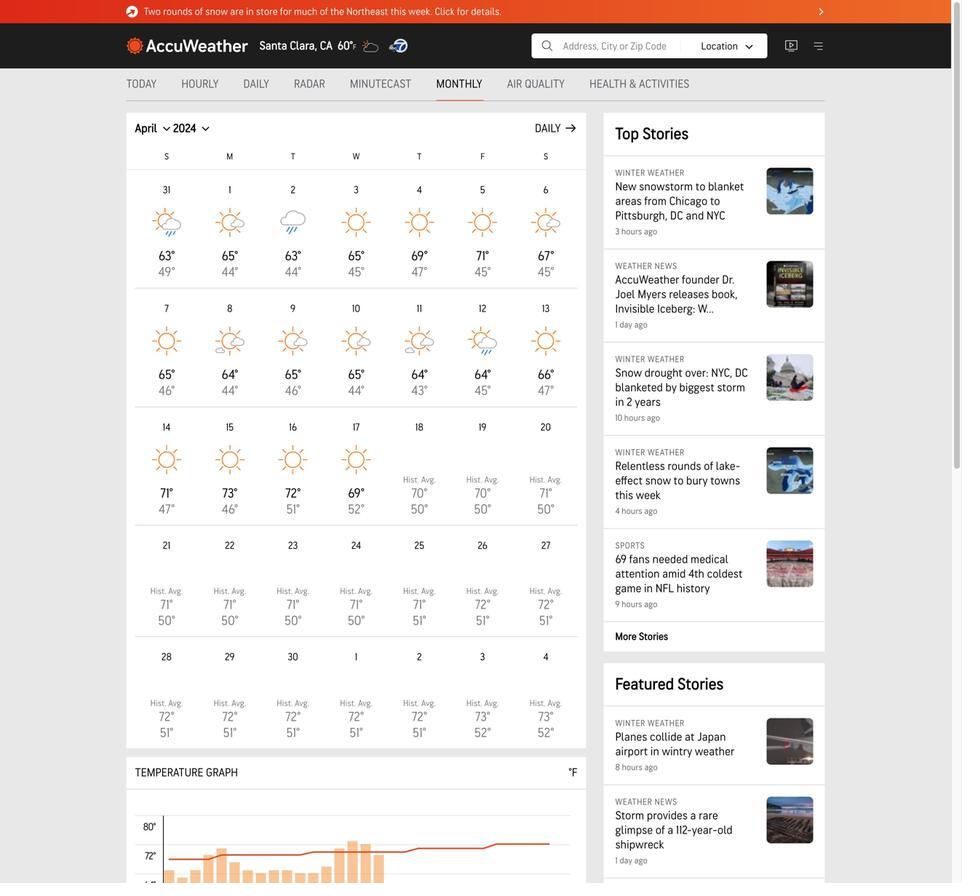 Task type: describe. For each thing, give the bounding box(es) containing it.
nyc,
[[711, 366, 733, 380]]

0 vertical spatial 9
[[291, 303, 296, 315]]

0 vertical spatial to
[[696, 180, 706, 194]]

avg. for 22
[[232, 586, 246, 596]]

santa
[[260, 39, 287, 53]]

dr.
[[722, 273, 735, 287]]

14
[[163, 421, 171, 433]]

air
[[507, 77, 522, 91]]

details.
[[471, 6, 502, 18]]

hist. avg. 72° 51° for 28
[[150, 698, 183, 741]]

winter for relentless
[[615, 447, 645, 458]]

50° for 23
[[285, 613, 302, 629]]

hist. for 21
[[150, 586, 166, 596]]

52° inside the 69° 52°
[[348, 502, 364, 517]]

of inside weather news storm provides a rare glimpse of a 112-year-old shipwreck 1 day ago
[[656, 823, 665, 838]]

day inside weather news storm provides a rare glimpse of a 112-year-old shipwreck 1 day ago
[[620, 855, 633, 866]]

avg. for 1
[[358, 698, 373, 709]]

pittsburgh,
[[615, 209, 668, 223]]

in inside winter weather planes collide at japan airport in wintry weather 8 hours ago
[[651, 745, 659, 759]]

2 vertical spatial 3
[[480, 651, 485, 663]]

50° for 24
[[348, 613, 365, 629]]

avg. for 18
[[421, 475, 436, 485]]

1 vertical spatial daily
[[535, 122, 561, 136]]

1 horizontal spatial f
[[481, 151, 485, 162]]

1 t from the left
[[291, 151, 295, 162]]

stories for more stories
[[639, 631, 668, 643]]

lake-
[[716, 459, 741, 474]]

nfl
[[656, 582, 674, 596]]

hist. avg. 71° 50° for 22
[[214, 586, 246, 629]]

plenty of sun image for 73°
[[215, 445, 244, 474]]

click
[[435, 6, 455, 18]]

5
[[480, 184, 485, 196]]

mostly sunny image
[[531, 208, 561, 237]]

71° for 21
[[160, 597, 173, 613]]

71° for 24
[[350, 597, 363, 613]]

hist. for 18
[[403, 475, 419, 485]]

weather for rounds
[[648, 447, 685, 458]]

blanket
[[708, 180, 744, 194]]

more stories link
[[604, 622, 825, 652]]

search image
[[541, 37, 555, 55]]

hours inside winter weather relentless rounds of lake- effect snow to bury towns this week 4 hours ago
[[622, 506, 642, 516]]

16
[[289, 421, 297, 433]]

of left are
[[195, 6, 203, 18]]

2 t from the left
[[417, 151, 422, 162]]

51° for 1
[[350, 725, 363, 741]]

25
[[415, 540, 424, 552]]

hamburger image
[[812, 39, 825, 52]]

fans
[[629, 553, 650, 567]]

69° for 69° 52°
[[348, 486, 364, 501]]

much
[[294, 6, 318, 18]]

this inside winter weather relentless rounds of lake- effect snow to bury towns this week 4 hours ago
[[615, 488, 633, 503]]

2024
[[173, 122, 196, 136]]

72° for 2
[[412, 709, 427, 725]]

72° for 27
[[538, 597, 554, 613]]

top
[[615, 124, 639, 144]]

iceberg:
[[657, 302, 695, 316]]

collide
[[650, 730, 682, 744]]

64° 45°
[[475, 367, 491, 399]]

51° for 30
[[286, 725, 300, 741]]

myers
[[638, 288, 667, 302]]

winter weather relentless rounds of lake- effect snow to bury towns this week 4 hours ago
[[615, 447, 741, 516]]

1 inside weather news storm provides a rare glimpse of a 112-year-old shipwreck 1 day ago
[[615, 855, 618, 866]]

weather inside weather news accuweather founder dr. joel myers releases book, invisible iceberg: w... 1 day ago
[[615, 261, 652, 272]]

hist. avg. 71° 51°
[[403, 586, 436, 629]]

avg. for 20
[[548, 475, 562, 485]]

27
[[541, 540, 550, 552]]

65° 46° for 7
[[158, 367, 175, 399]]

hist. for 26
[[467, 586, 483, 596]]

hist. for 2
[[403, 698, 419, 709]]

to inside winter weather relentless rounds of lake- effect snow to bury towns this week 4 hours ago
[[674, 474, 684, 488]]

1 right 30
[[355, 651, 358, 663]]

0 horizontal spatial 2
[[291, 184, 296, 196]]

planes
[[615, 730, 647, 744]]

hist. avg. 72° 51° for 27
[[530, 586, 562, 629]]

hist. avg. 71° 50° for 24
[[340, 586, 373, 629]]

73° inside 73° 46°
[[222, 486, 237, 501]]

avg. for 21
[[168, 586, 183, 596]]

51° for 2
[[413, 725, 426, 741]]

0 vertical spatial snow
[[205, 6, 228, 18]]

1 vertical spatial a
[[668, 823, 674, 838]]

chevron down image
[[746, 45, 753, 49]]

weather for collide
[[648, 718, 685, 729]]

hist. avg. 70° 50° for 19
[[467, 475, 499, 517]]

years
[[635, 395, 661, 409]]

avg. for 26
[[485, 586, 499, 596]]

two
[[144, 6, 161, 18]]

71° inside 71° 47°
[[160, 486, 173, 501]]

monthly
[[436, 77, 482, 91]]

hist. for 20
[[530, 475, 546, 485]]

0 horizontal spatial daily
[[243, 77, 269, 91]]

65° 45°
[[348, 249, 364, 280]]

founder
[[682, 273, 720, 287]]

areas
[[615, 194, 642, 209]]

45° for 71°
[[475, 265, 491, 280]]

hist. avg. 71° 50° for 23
[[277, 586, 309, 629]]

winter for new
[[615, 168, 645, 178]]

avg. for 24
[[358, 586, 373, 596]]

winter weather new snowstorm to blanket areas from chicago to pittsburgh, dc and nyc 3 hours ago
[[615, 168, 744, 237]]

health & activities
[[590, 77, 690, 91]]

plenty of sun image for 71°
[[152, 445, 181, 474]]

avg. for 19
[[485, 475, 499, 485]]

old
[[718, 823, 733, 838]]

hourly
[[181, 77, 219, 91]]

in right are
[[246, 6, 254, 18]]

avg. for 2
[[421, 698, 436, 709]]

44° for 1
[[222, 265, 238, 280]]

hours inside winter weather snow drought over: nyc, dc blanketed by biggest storm in 2 years 10 hours ago
[[625, 413, 645, 423]]

ca
[[320, 39, 333, 53]]

73° for 3
[[475, 709, 490, 725]]

2 vertical spatial 4
[[543, 651, 549, 663]]

hours inside 'winter weather new snowstorm to blanket areas from chicago to pittsburgh, dc and nyc 3 hours ago'
[[622, 226, 642, 237]]

1 s from the left
[[164, 151, 169, 162]]

accuweather
[[615, 273, 680, 287]]

snow
[[615, 366, 642, 380]]

0 vertical spatial rounds
[[163, 6, 192, 18]]

65° 46° for 9
[[285, 367, 301, 399]]

radar
[[294, 77, 325, 91]]

72° for 29
[[222, 709, 237, 725]]

week
[[636, 488, 661, 503]]

quality
[[525, 77, 565, 91]]

partly sunny with a shower image
[[405, 326, 434, 356]]

from
[[644, 194, 667, 209]]

snowstorm
[[639, 180, 693, 194]]

0 horizontal spatial daily link
[[232, 68, 282, 101]]

15
[[226, 421, 234, 433]]

63° for 63° 44°
[[285, 249, 301, 264]]

70° for 19
[[475, 486, 491, 501]]

of left the
[[320, 6, 328, 18]]

67°
[[538, 249, 554, 264]]

news for top
[[655, 261, 678, 272]]

0 vertical spatial 3
[[354, 184, 359, 196]]

featured
[[615, 675, 674, 694]]

rounds inside winter weather relentless rounds of lake- effect snow to bury towns this week 4 hours ago
[[668, 459, 701, 474]]

65° for 3
[[348, 249, 364, 264]]

in inside winter weather snow drought over: nyc, dc blanketed by biggest storm in 2 years 10 hours ago
[[615, 395, 624, 409]]

52° for 3
[[475, 725, 491, 741]]

sunshine and patchy clouds image for 65° 44°
[[342, 326, 371, 356]]

weather
[[695, 745, 735, 759]]

plenty of sun image for 69°
[[405, 208, 434, 237]]

1 for from the left
[[280, 6, 292, 18]]

51° for 25
[[413, 613, 426, 629]]

plenty of sunshine image for 66°
[[531, 326, 561, 356]]

showers around in the morning image
[[279, 208, 308, 237]]

ago inside weather news storm provides a rare glimpse of a 112-year-old shipwreck 1 day ago
[[634, 855, 648, 866]]

hist. avg. 71° 50° for 21
[[150, 586, 183, 629]]

52° for 4
[[538, 725, 554, 741]]

&
[[629, 77, 637, 91]]

22
[[225, 540, 235, 552]]

45° for 65°
[[348, 265, 364, 280]]

hist. avg. 72° 51° for 2
[[403, 698, 436, 741]]

plenty of sunshine image for 69°
[[342, 445, 371, 474]]

0 vertical spatial a
[[690, 809, 696, 823]]

avg. for 4
[[548, 698, 562, 709]]

°f
[[569, 766, 578, 780]]

26
[[478, 540, 488, 552]]

46° for 9
[[285, 383, 301, 399]]

mostly sunny image
[[215, 208, 244, 237]]

rare
[[699, 809, 718, 823]]

44° for 10
[[348, 383, 364, 399]]

hist. for 24
[[340, 586, 356, 596]]

at
[[685, 730, 695, 744]]

10 inside winter weather snow drought over: nyc, dc blanketed by biggest storm in 2 years 10 hours ago
[[615, 413, 623, 423]]

temperature
[[135, 766, 203, 780]]

by
[[666, 381, 677, 395]]

year-
[[692, 823, 718, 838]]

over:
[[685, 366, 709, 380]]

hist. for 27
[[530, 586, 546, 596]]

71° for 23
[[287, 597, 299, 613]]

44° for 8
[[222, 383, 238, 399]]

71° for 25
[[413, 597, 426, 613]]

drought
[[645, 366, 683, 380]]

45° for 67°
[[538, 265, 554, 280]]

7
[[165, 303, 169, 315]]

japan
[[697, 730, 726, 744]]

sun and clouds, a few showers image
[[152, 208, 181, 237]]

1 vertical spatial daily link
[[535, 122, 578, 136]]

1 horizontal spatial 2
[[417, 651, 422, 663]]

hours inside sports 69 fans needed medical attention amid 4th coldest game in nfl history 9 hours ago
[[622, 599, 642, 610]]

18
[[416, 421, 424, 433]]

stories for top stories
[[643, 124, 689, 144]]

nyc
[[707, 209, 726, 223]]

new
[[615, 180, 637, 194]]

radar link
[[282, 68, 338, 101]]

storm
[[717, 381, 745, 395]]

relentless
[[615, 459, 665, 474]]

64° for 64° 45°
[[475, 367, 491, 383]]

6
[[543, 184, 549, 196]]

ago inside weather news accuweather founder dr. joel myers releases book, invisible iceberg: w... 1 day ago
[[634, 320, 648, 330]]

activities
[[639, 77, 690, 91]]

hist. avg. 73° 52° for 3
[[467, 698, 499, 741]]

29
[[225, 651, 235, 663]]

69° for 69° 47°
[[411, 249, 428, 264]]

avg. for 3
[[485, 698, 499, 709]]

0 horizontal spatial this
[[391, 6, 406, 18]]

63° for 63° 49°
[[159, 249, 175, 264]]

plenty of sunshine image
[[342, 208, 371, 237]]



Task type: locate. For each thing, give the bounding box(es) containing it.
avg. for 28
[[168, 698, 183, 709]]

weather up drought
[[648, 354, 685, 365]]

45° inside 64° 45°
[[475, 383, 491, 399]]

8 inside winter weather planes collide at japan airport in wintry weather 8 hours ago
[[615, 762, 620, 773]]

1 sunshine and patchy clouds image from the left
[[279, 326, 308, 356]]

weather inside 'winter weather new snowstorm to blanket areas from chicago to pittsburgh, dc and nyc 3 hours ago'
[[648, 168, 685, 178]]

2 horizontal spatial 2
[[627, 395, 632, 409]]

breaking news image
[[126, 6, 138, 17]]

plenty of sun image
[[468, 208, 497, 237]]

ago inside winter weather planes collide at japan airport in wintry weather 8 hours ago
[[645, 762, 658, 773]]

plenty of sunshine image down 13
[[531, 326, 561, 356]]

1 vertical spatial stories
[[639, 631, 668, 643]]

65° 46° up 16
[[285, 367, 301, 399]]

2 down hist. avg. 71° 51°
[[417, 651, 422, 663]]

10 down blanketed
[[615, 413, 623, 423]]

44° down showers around in the morning icon
[[285, 265, 301, 280]]

towns
[[711, 474, 740, 488]]

hours down airport
[[622, 762, 643, 773]]

51° inside hist. avg. 71° 51°
[[413, 613, 426, 629]]

1 vertical spatial rounds
[[668, 459, 701, 474]]

47° up 21
[[159, 502, 175, 517]]

s up 6
[[544, 151, 548, 162]]

66° 47°
[[538, 367, 554, 399]]

daily
[[243, 77, 269, 91], [535, 122, 561, 136]]

weather up storm
[[615, 797, 652, 807]]

northeast
[[346, 6, 388, 18]]

63° inside 63° 44°
[[285, 249, 301, 264]]

in
[[246, 6, 254, 18], [615, 395, 624, 409], [644, 582, 653, 596], [651, 745, 659, 759]]

64°
[[222, 367, 238, 383], [411, 367, 428, 383], [475, 367, 491, 383]]

hours down years
[[625, 413, 645, 423]]

1 horizontal spatial 64°
[[411, 367, 428, 383]]

sports 69 fans needed medical attention amid 4th coldest game in nfl history 9 hours ago
[[615, 541, 743, 610]]

44° up 17
[[348, 383, 364, 399]]

snow inside winter weather relentless rounds of lake- effect snow to bury towns this week 4 hours ago
[[645, 474, 671, 488]]

1 hist. avg. 73° 52° from the left
[[467, 698, 499, 741]]

f up 5
[[481, 151, 485, 162]]

news inside weather news accuweather founder dr. joel myers releases book, invisible iceberg: w... 1 day ago
[[655, 261, 678, 272]]

1 vertical spatial 3
[[615, 226, 620, 237]]

top stories
[[615, 124, 689, 144]]

1 horizontal spatial sunshine and patchy clouds image
[[342, 326, 371, 356]]

1 vertical spatial to
[[710, 194, 720, 209]]

21
[[163, 540, 170, 552]]

44° up 15
[[222, 383, 238, 399]]

63° inside 63° 49°
[[159, 249, 175, 264]]

in down blanketed
[[615, 395, 624, 409]]

health & activities link
[[578, 68, 703, 101]]

t right w
[[417, 151, 422, 162]]

64° down a couple of morning showers image
[[475, 367, 491, 383]]

72° 51°
[[285, 486, 301, 517]]

weather up collide
[[648, 718, 685, 729]]

ago down week
[[644, 506, 658, 516]]

avg. inside hist. avg. 71° 51°
[[421, 586, 436, 596]]

44° down mostly sunny image
[[222, 265, 238, 280]]

1 vertical spatial 4
[[615, 506, 620, 516]]

19
[[479, 421, 487, 433]]

1 horizontal spatial 69°
[[411, 249, 428, 264]]

64° for 64° 44°
[[222, 367, 238, 383]]

0 horizontal spatial snow
[[205, 6, 228, 18]]

plenty of sunshine image for 72°
[[279, 445, 308, 474]]

47° down 66°
[[538, 383, 554, 399]]

rounds right two
[[163, 6, 192, 18]]

1 63° from the left
[[159, 249, 175, 264]]

1 horizontal spatial 65° 44°
[[348, 367, 364, 399]]

day down shipwreck
[[620, 855, 633, 866]]

65° 44° for 10
[[348, 367, 364, 399]]

50° up 27
[[538, 502, 554, 517]]

50° for 22
[[221, 613, 238, 629]]

joel
[[615, 288, 635, 302]]

ago down years
[[647, 413, 660, 423]]

73° for 4
[[538, 709, 554, 725]]

1 vertical spatial f
[[481, 151, 485, 162]]

hist. for 23
[[277, 586, 293, 596]]

65° down sunshine "image"
[[158, 367, 175, 383]]

2 horizontal spatial 52°
[[538, 725, 554, 741]]

the
[[330, 6, 344, 18]]

hist. for 3
[[467, 698, 483, 709]]

0 horizontal spatial plenty of sunshine image
[[279, 445, 308, 474]]

2 winter from the top
[[615, 354, 645, 365]]

effect
[[615, 474, 643, 488]]

f inside the santa clara, ca 60° f
[[353, 43, 356, 52]]

70° up 26
[[475, 486, 491, 501]]

0 vertical spatial dc
[[670, 209, 683, 223]]

winter inside winter weather planes collide at japan airport in wintry weather 8 hours ago
[[615, 718, 645, 729]]

0 horizontal spatial 8
[[227, 303, 233, 315]]

1 horizontal spatial 10
[[615, 413, 623, 423]]

weather for snowstorm
[[648, 168, 685, 178]]

71° down 25
[[413, 597, 426, 613]]

65° for 1
[[222, 249, 238, 264]]

1 vertical spatial 8
[[615, 762, 620, 773]]

weather inside winter weather snow drought over: nyc, dc blanketed by biggest storm in 2 years 10 hours ago
[[648, 354, 685, 365]]

invisible
[[615, 302, 655, 316]]

0 vertical spatial daily
[[243, 77, 269, 91]]

for
[[280, 6, 292, 18], [457, 6, 469, 18]]

hist. avg. 70° 50°
[[403, 475, 436, 517], [467, 475, 499, 517]]

stories right top
[[643, 124, 689, 144]]

rounds up bury
[[668, 459, 701, 474]]

65° 44° for 1
[[222, 249, 238, 280]]

47° for 66°
[[538, 383, 554, 399]]

1 up mostly sunny image
[[229, 184, 231, 196]]

coldest
[[707, 567, 743, 581]]

50° up 30
[[285, 613, 302, 629]]

51° for 28
[[160, 725, 173, 741]]

71° inside "71° 45°"
[[477, 249, 489, 264]]

2 up showers around in the morning icon
[[291, 184, 296, 196]]

1 horizontal spatial for
[[457, 6, 469, 18]]

glimpse
[[615, 823, 653, 838]]

day inside weather news accuweather founder dr. joel myers releases book, invisible iceberg: w... 1 day ago
[[620, 320, 633, 330]]

1 day from the top
[[620, 320, 633, 330]]

storm
[[615, 809, 644, 823]]

hours inside winter weather planes collide at japan airport in wintry weather 8 hours ago
[[622, 762, 643, 773]]

0 horizontal spatial rounds
[[163, 6, 192, 18]]

1 horizontal spatial 9
[[615, 599, 620, 610]]

1 vertical spatial 65° 44°
[[348, 367, 364, 399]]

game
[[615, 582, 642, 596]]

air quality
[[507, 77, 565, 91]]

featured stories
[[615, 675, 724, 694]]

65° up 16
[[285, 367, 301, 383]]

0 horizontal spatial 70°
[[412, 486, 427, 501]]

1 65° 46° from the left
[[158, 367, 175, 399]]

for right the store
[[280, 6, 292, 18]]

60°
[[338, 39, 353, 53]]

1 horizontal spatial snow
[[645, 474, 671, 488]]

65° for 7
[[158, 367, 175, 383]]

a left rare
[[690, 809, 696, 823]]

and
[[686, 209, 704, 223]]

Address, City or Zip Code text field
[[563, 40, 738, 52]]

plenty of sunshine image
[[531, 326, 561, 356], [279, 445, 308, 474], [342, 445, 371, 474]]

a couple of morning showers image
[[468, 326, 497, 356]]

sports
[[615, 541, 645, 551]]

stories down more stories link
[[678, 675, 724, 694]]

2 horizontal spatial 64°
[[475, 367, 491, 383]]

0 vertical spatial daily link
[[232, 68, 282, 101]]

store
[[256, 6, 278, 18]]

1 horizontal spatial 70°
[[475, 486, 491, 501]]

a left 112-
[[668, 823, 674, 838]]

1 horizontal spatial to
[[696, 180, 706, 194]]

wintry
[[662, 745, 692, 759]]

47° inside the 66° 47°
[[538, 383, 554, 399]]

monthly link
[[425, 68, 496, 101]]

plenty of sun image
[[405, 208, 434, 237], [152, 445, 181, 474], [215, 445, 244, 474]]

weather up relentless
[[648, 447, 685, 458]]

30
[[288, 651, 298, 663]]

hours down pittsburgh,
[[622, 226, 642, 237]]

2 hist. avg. 70° 50° from the left
[[467, 475, 499, 517]]

2 65° 46° from the left
[[285, 367, 301, 399]]

are
[[230, 6, 244, 18]]

ago inside 'winter weather new snowstorm to blanket areas from chicago to pittsburgh, dc and nyc 3 hours ago'
[[644, 226, 657, 237]]

of inside winter weather relentless rounds of lake- effect snow to bury towns this week 4 hours ago
[[704, 459, 714, 474]]

45° inside 65° 45°
[[348, 265, 364, 280]]

17
[[353, 421, 360, 433]]

f right the 'ca'
[[353, 43, 356, 52]]

4
[[417, 184, 422, 196], [615, 506, 620, 516], [543, 651, 549, 663]]

1 horizontal spatial 63°
[[285, 249, 301, 264]]

2 vertical spatial to
[[674, 474, 684, 488]]

daily down "quality"
[[535, 122, 561, 136]]

65° for 10
[[348, 367, 364, 383]]

44° inside 64° 44°
[[222, 383, 238, 399]]

1 hist. avg. 70° 50° from the left
[[403, 475, 436, 517]]

avg. for 25
[[421, 586, 436, 596]]

hist. avg. 71° 50°
[[530, 475, 562, 517], [150, 586, 183, 629], [214, 586, 246, 629], [277, 586, 309, 629], [340, 586, 373, 629]]

graph
[[206, 766, 238, 780]]

hist. avg. 71° 50° up 27
[[530, 475, 562, 517]]

0 horizontal spatial s
[[164, 151, 169, 162]]

70°
[[412, 486, 427, 501], [475, 486, 491, 501]]

46° up the 22
[[222, 502, 238, 517]]

0 horizontal spatial t
[[291, 151, 295, 162]]

ago inside winter weather snow drought over: nyc, dc blanketed by biggest storm in 2 years 10 hours ago
[[647, 413, 660, 423]]

1 64° from the left
[[222, 367, 238, 383]]

to
[[696, 180, 706, 194], [710, 194, 720, 209], [674, 474, 684, 488]]

hours down week
[[622, 506, 642, 516]]

2
[[291, 184, 296, 196], [627, 395, 632, 409], [417, 651, 422, 663]]

2 horizontal spatial to
[[710, 194, 720, 209]]

13
[[542, 303, 550, 315]]

3 64° from the left
[[475, 367, 491, 383]]

hist. avg. 70° 50° up 26
[[467, 475, 499, 517]]

2 horizontal spatial 47°
[[538, 383, 554, 399]]

0 vertical spatial 2
[[291, 184, 296, 196]]

51° inside the 72° 51°
[[286, 502, 300, 517]]

0 horizontal spatial dc
[[670, 209, 683, 223]]

71°
[[477, 249, 489, 264], [160, 486, 173, 501], [540, 486, 552, 501], [160, 597, 173, 613], [224, 597, 236, 613], [287, 597, 299, 613], [350, 597, 363, 613], [413, 597, 426, 613]]

in left nfl
[[644, 582, 653, 596]]

minutecast link
[[338, 68, 425, 101]]

0 vertical spatial 4
[[417, 184, 422, 196]]

44° for 2
[[285, 265, 301, 280]]

winter up the new
[[615, 168, 645, 178]]

1 inside weather news accuweather founder dr. joel myers releases book, invisible iceberg: w... 1 day ago
[[615, 320, 618, 330]]

0 horizontal spatial plenty of sun image
[[152, 445, 181, 474]]

71° inside hist. avg. 71° 51°
[[413, 597, 426, 613]]

46° for 7
[[159, 383, 175, 399]]

hist. for 22
[[214, 586, 230, 596]]

plenty of sunshine image down 16
[[279, 445, 308, 474]]

stories right more
[[639, 631, 668, 643]]

1 horizontal spatial plenty of sunshine image
[[342, 445, 371, 474]]

ago down invisible on the top of page
[[634, 320, 648, 330]]

2 vertical spatial 2
[[417, 651, 422, 663]]

hist. for 28
[[150, 698, 166, 709]]

s
[[164, 151, 169, 162], [544, 151, 548, 162]]

1 vertical spatial this
[[615, 488, 633, 503]]

0 vertical spatial 69°
[[411, 249, 428, 264]]

hist. avg. 72° 51° for 29
[[214, 698, 246, 741]]

more stories
[[615, 631, 668, 643]]

biggest
[[680, 381, 715, 395]]

hist. for 29
[[214, 698, 230, 709]]

a passing afternoon shower image
[[215, 326, 244, 356]]

69° 47°
[[411, 249, 428, 280]]

8 down airport
[[615, 762, 620, 773]]

65° for 9
[[285, 367, 301, 383]]

dc inside 'winter weather new snowstorm to blanket areas from chicago to pittsburgh, dc and nyc 3 hours ago'
[[670, 209, 683, 223]]

clara,
[[290, 39, 317, 53]]

0 horizontal spatial 52°
[[348, 502, 364, 517]]

1 horizontal spatial hist. avg. 70° 50°
[[467, 475, 499, 517]]

0 vertical spatial stories
[[643, 124, 689, 144]]

today
[[126, 77, 157, 91]]

2 horizontal spatial 73°
[[538, 709, 554, 725]]

2 for from the left
[[457, 6, 469, 18]]

1 down shipwreck
[[615, 855, 618, 866]]

dc inside winter weather snow drought over: nyc, dc blanketed by biggest storm in 2 years 10 hours ago
[[735, 366, 748, 380]]

69
[[615, 553, 627, 567]]

hist. avg. 71° 50° for 20
[[530, 475, 562, 517]]

1 70° from the left
[[412, 486, 427, 501]]

f
[[353, 43, 356, 52], [481, 151, 485, 162]]

winter inside winter weather relentless rounds of lake- effect snow to bury towns this week 4 hours ago
[[615, 447, 645, 458]]

hours down game
[[622, 599, 642, 610]]

51° for 29
[[223, 725, 237, 741]]

1 horizontal spatial 3
[[480, 651, 485, 663]]

more
[[615, 631, 637, 643]]

needed
[[653, 553, 688, 567]]

0 horizontal spatial f
[[353, 43, 356, 52]]

history
[[677, 582, 710, 596]]

ago inside winter weather relentless rounds of lake- effect snow to bury towns this week 4 hours ago
[[644, 506, 658, 516]]

hist. avg. 73° 52° for 4
[[530, 698, 562, 741]]

1 news from the top
[[655, 261, 678, 272]]

45° up 19
[[475, 383, 491, 399]]

weather inside winter weather planes collide at japan airport in wintry weather 8 hours ago
[[648, 718, 685, 729]]

1 vertical spatial dc
[[735, 366, 748, 380]]

2 horizontal spatial plenty of sun image
[[405, 208, 434, 237]]

winter up planes
[[615, 718, 645, 729]]

1 horizontal spatial a
[[690, 809, 696, 823]]

plenty of sun image up 69° 47°
[[405, 208, 434, 237]]

47° inside 69° 47°
[[412, 265, 428, 280]]

1 horizontal spatial daily
[[535, 122, 561, 136]]

47° for 69°
[[412, 265, 428, 280]]

69° up 11
[[411, 249, 428, 264]]

sunshine and patchy clouds image
[[279, 326, 308, 356], [342, 326, 371, 356]]

45° down '67°'
[[538, 265, 554, 280]]

1 horizontal spatial t
[[417, 151, 422, 162]]

for right click
[[457, 6, 469, 18]]

50° for 20
[[538, 502, 554, 517]]

63°
[[159, 249, 175, 264], [285, 249, 301, 264]]

hist. inside hist. avg. 71° 51°
[[403, 586, 419, 596]]

0 horizontal spatial hist. avg. 73° 52°
[[467, 698, 499, 741]]

50° up 28
[[158, 613, 175, 629]]

sunshine and patchy clouds image for 65° 46°
[[279, 326, 308, 356]]

1 vertical spatial 9
[[615, 599, 620, 610]]

0 horizontal spatial 9
[[291, 303, 296, 315]]

2 vertical spatial stories
[[678, 675, 724, 694]]

hist. for 4
[[530, 698, 546, 709]]

1 horizontal spatial 73°
[[475, 709, 490, 725]]

0 horizontal spatial to
[[674, 474, 684, 488]]

3 inside 'winter weather new snowstorm to blanket areas from chicago to pittsburgh, dc and nyc 3 hours ago'
[[615, 226, 620, 237]]

46° up 16
[[285, 383, 301, 399]]

1 vertical spatial snow
[[645, 474, 671, 488]]

0 horizontal spatial 65° 44°
[[222, 249, 238, 280]]

m
[[227, 151, 233, 162]]

1 horizontal spatial 52°
[[475, 725, 491, 741]]

winter inside 'winter weather new snowstorm to blanket areas from chicago to pittsburgh, dc and nyc 3 hours ago'
[[615, 168, 645, 178]]

ago inside sports 69 fans needed medical attention amid 4th coldest game in nfl history 9 hours ago
[[644, 599, 658, 610]]

50° for 19
[[474, 502, 491, 517]]

daily link down santa
[[232, 68, 282, 101]]

chicago
[[669, 194, 708, 209]]

medical
[[691, 553, 729, 567]]

50° up 26
[[474, 502, 491, 517]]

10 down 65° 45°
[[352, 303, 360, 315]]

2 64° from the left
[[411, 367, 428, 383]]

4 inside winter weather relentless rounds of lake- effect snow to bury towns this week 4 hours ago
[[615, 506, 620, 516]]

rounds
[[163, 6, 192, 18], [668, 459, 701, 474]]

hist. for 30
[[277, 698, 293, 709]]

daily link down "quality"
[[535, 122, 578, 136]]

weather for drought
[[648, 354, 685, 365]]

hist. avg. 71° 50° up 28
[[150, 586, 183, 629]]

plenty of sun image down 15
[[215, 445, 244, 474]]

9 inside sports 69 fans needed medical attention amid 4th coldest game in nfl history 9 hours ago
[[615, 599, 620, 610]]

chevron right image
[[819, 8, 824, 15]]

4 winter from the top
[[615, 718, 645, 729]]

0 vertical spatial 10
[[352, 303, 360, 315]]

2 vertical spatial 47°
[[159, 502, 175, 517]]

weather inside winter weather relentless rounds of lake- effect snow to bury towns this week 4 hours ago
[[648, 447, 685, 458]]

hist. for 19
[[467, 475, 483, 485]]

news up the accuweather
[[655, 261, 678, 272]]

ago down pittsburgh,
[[644, 226, 657, 237]]

1 vertical spatial 69°
[[348, 486, 364, 501]]

daily link
[[232, 68, 282, 101], [535, 122, 578, 136]]

minutecast
[[350, 77, 412, 91]]

0 horizontal spatial 10
[[352, 303, 360, 315]]

2 inside winter weather snow drought over: nyc, dc blanketed by biggest storm in 2 years 10 hours ago
[[627, 395, 632, 409]]

2 down blanketed
[[627, 395, 632, 409]]

air quality link
[[496, 68, 578, 101]]

69° up 24
[[348, 486, 364, 501]]

0 horizontal spatial 64°
[[222, 367, 238, 383]]

news for featured
[[655, 797, 678, 807]]

ago down airport
[[645, 762, 658, 773]]

w...
[[698, 302, 714, 316]]

hist. avg. 72° 51° for 1
[[340, 698, 373, 741]]

9 down 63° 44°
[[291, 303, 296, 315]]

51° for 27
[[539, 613, 553, 629]]

2 horizontal spatial plenty of sunshine image
[[531, 326, 561, 356]]

2 hist. avg. 73° 52° from the left
[[530, 698, 562, 741]]

0 vertical spatial f
[[353, 43, 356, 52]]

8 up a passing afternoon shower icon
[[227, 303, 233, 315]]

avg. for 23
[[295, 586, 309, 596]]

64° 44°
[[222, 367, 238, 399]]

1 down invisible on the top of page
[[615, 320, 618, 330]]

sunshine image
[[152, 326, 181, 356]]

2 63° from the left
[[285, 249, 301, 264]]

46° for 15
[[222, 502, 238, 517]]

avg. for 27
[[548, 586, 562, 596]]

1 horizontal spatial s
[[544, 151, 548, 162]]

72° for 30
[[285, 709, 301, 725]]

1 vertical spatial news
[[655, 797, 678, 807]]

1 horizontal spatial 47°
[[412, 265, 428, 280]]

2 sunshine and patchy clouds image from the left
[[342, 326, 371, 356]]

49°
[[158, 265, 175, 280]]

51° for 26
[[476, 613, 489, 629]]

1 winter from the top
[[615, 168, 645, 178]]

70° for 18
[[412, 486, 427, 501]]

hist. avg. 70° 50° for 18
[[403, 475, 436, 517]]

2 news from the top
[[655, 797, 678, 807]]

64° for 64° 43°
[[411, 367, 428, 383]]

46° up 14
[[159, 383, 175, 399]]

dc up storm
[[735, 366, 748, 380]]

2 horizontal spatial 4
[[615, 506, 620, 516]]

72° for 28
[[159, 709, 174, 725]]

attention
[[615, 567, 660, 581]]

63° 49°
[[158, 249, 175, 280]]

in inside sports 69 fans needed medical attention amid 4th coldest game in nfl history 9 hours ago
[[644, 582, 653, 596]]

two rounds of snow are in store for much of the northeast this week. click for details. link
[[126, 0, 825, 23]]

50° up '29'
[[221, 613, 238, 629]]

hist. avg. 71° 50° up 30
[[277, 586, 309, 629]]

0 vertical spatial 47°
[[412, 265, 428, 280]]

hist. for 25
[[403, 586, 419, 596]]

location
[[701, 40, 738, 52]]

0 vertical spatial 65° 44°
[[222, 249, 238, 280]]

45°
[[348, 265, 364, 280], [475, 265, 491, 280], [538, 265, 554, 280], [475, 383, 491, 399]]

65° 44° down mostly sunny image
[[222, 249, 238, 280]]

45° down plenty of sunshine image
[[348, 265, 364, 280]]

1 horizontal spatial rounds
[[668, 459, 701, 474]]

blanketed
[[615, 381, 663, 395]]

april
[[135, 122, 157, 136]]

1 vertical spatial day
[[620, 855, 633, 866]]

47° for 71°
[[159, 502, 175, 517]]

winter up relentless
[[615, 447, 645, 458]]

of up bury
[[704, 459, 714, 474]]

71° for 20
[[540, 486, 552, 501]]

69° 52°
[[348, 486, 364, 517]]

0 horizontal spatial 3
[[354, 184, 359, 196]]

winter inside winter weather snow drought over: nyc, dc blanketed by biggest storm in 2 years 10 hours ago
[[615, 354, 645, 365]]

dc
[[670, 209, 683, 223], [735, 366, 748, 380]]

stories inside more stories link
[[639, 631, 668, 643]]

64° up 43°
[[411, 367, 428, 383]]

2 day from the top
[[620, 855, 633, 866]]

sunshine and patchy clouds image left the partly sunny with a shower image
[[342, 326, 371, 356]]

day
[[620, 320, 633, 330], [620, 855, 633, 866]]

avg. for 29
[[232, 698, 246, 709]]

hist. avg. 72° 51° for 30
[[277, 698, 309, 741]]

snow left are
[[205, 6, 228, 18]]

weather news accuweather founder dr. joel myers releases book, invisible iceberg: w... 1 day ago
[[615, 261, 738, 330]]

73°
[[222, 486, 237, 501], [475, 709, 490, 725], [538, 709, 554, 725]]

71° down plenty of sun icon
[[477, 249, 489, 264]]

0 vertical spatial day
[[620, 320, 633, 330]]

73° 46°
[[222, 486, 238, 517]]

ago
[[644, 226, 657, 237], [634, 320, 648, 330], [647, 413, 660, 423], [644, 506, 658, 516], [644, 599, 658, 610], [645, 762, 658, 773], [634, 855, 648, 866]]

1 horizontal spatial this
[[615, 488, 633, 503]]

2 horizontal spatial 46°
[[285, 383, 301, 399]]

winter up 'snow'
[[615, 354, 645, 365]]

2 horizontal spatial 3
[[615, 226, 620, 237]]

stories for featured stories
[[678, 675, 724, 694]]

0 horizontal spatial 73°
[[222, 486, 237, 501]]

71° for 22
[[224, 597, 236, 613]]

71° up 27
[[540, 486, 552, 501]]

23
[[288, 540, 298, 552]]

winter weather snow drought over: nyc, dc blanketed by biggest storm in 2 years 10 hours ago
[[615, 354, 748, 423]]

snow up week
[[645, 474, 671, 488]]

65° 46° down sunshine "image"
[[158, 367, 175, 399]]

3 winter from the top
[[615, 447, 645, 458]]

this
[[391, 6, 406, 18], [615, 488, 633, 503]]

weather up the accuweather
[[615, 261, 652, 272]]

1 horizontal spatial 8
[[615, 762, 620, 773]]

1 horizontal spatial plenty of sun image
[[215, 445, 244, 474]]

2 s from the left
[[544, 151, 548, 162]]

72° for 1
[[349, 709, 364, 725]]

50° left hist. avg. 71° 51°
[[348, 613, 365, 629]]

2 70° from the left
[[475, 486, 491, 501]]

weather inside weather news storm provides a rare glimpse of a 112-year-old shipwreck 1 day ago
[[615, 797, 652, 807]]

news inside weather news storm provides a rare glimpse of a 112-year-old shipwreck 1 day ago
[[655, 797, 678, 807]]

news up provides
[[655, 797, 678, 807]]

0 horizontal spatial 4
[[417, 184, 422, 196]]

71° up 30
[[287, 597, 299, 613]]

ago down shipwreck
[[634, 855, 648, 866]]



Task type: vqa. For each thing, say whether or not it's contained in the screenshot.


